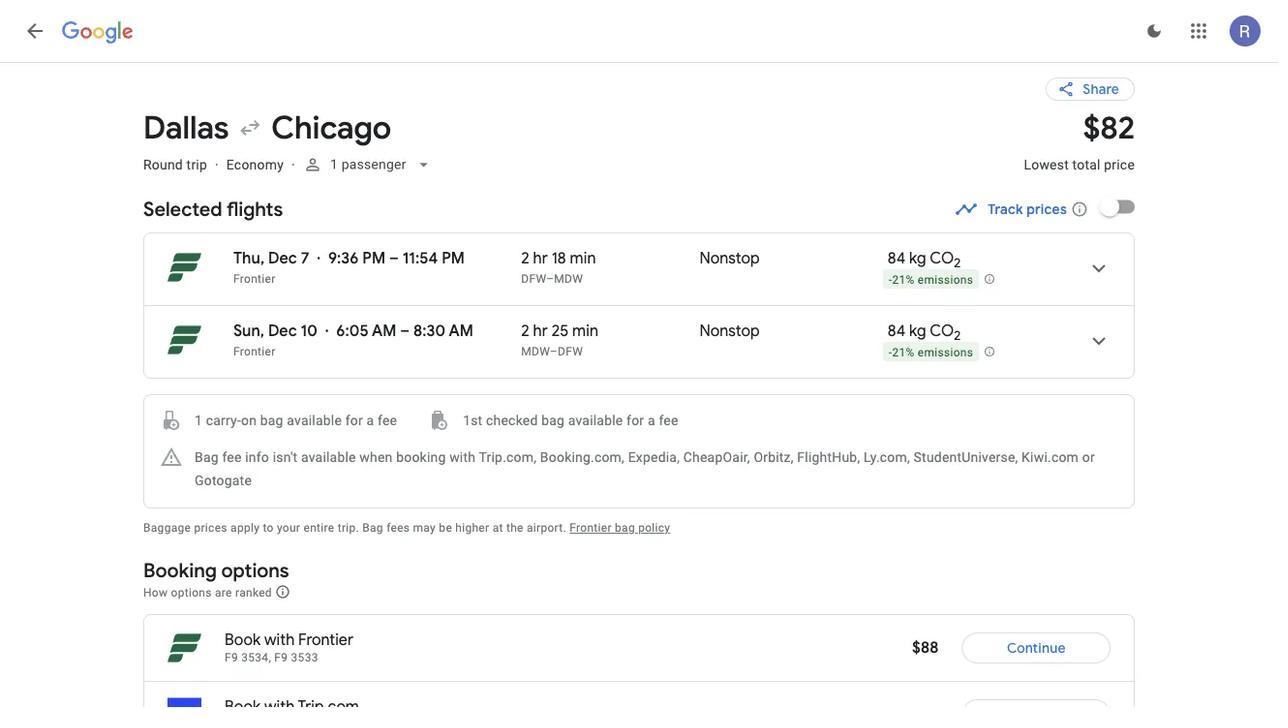 Task type: locate. For each thing, give the bounding box(es) containing it.
total
[[1073, 156, 1101, 172]]

1 nonstop flight. element from the top
[[700, 248, 760, 271]]

1 f9 from the left
[[225, 651, 238, 665]]

a up when
[[367, 412, 374, 428]]

sun,
[[233, 321, 265, 341]]

fee up when
[[378, 412, 397, 428]]

fee
[[378, 412, 397, 428], [659, 412, 679, 428], [222, 449, 242, 465]]

mdw down 18
[[554, 272, 583, 286]]

min right 18
[[570, 248, 596, 268]]

0 horizontal spatial fee
[[222, 449, 242, 465]]

1 vertical spatial nonstop flight. element
[[700, 321, 760, 344]]

main content
[[143, 62, 1135, 708]]

0 vertical spatial emissions
[[918, 273, 974, 286]]

min inside 2 hr 25 min mdw – dfw
[[573, 321, 599, 341]]

booking
[[396, 449, 446, 465]]

–
[[389, 248, 399, 268], [546, 272, 554, 286], [400, 321, 410, 341], [550, 345, 558, 358]]

88 US dollars text field
[[913, 638, 939, 658]]

expedia,
[[628, 449, 680, 465]]

1 left carry-
[[195, 412, 203, 428]]

on
[[241, 412, 257, 428]]

9:36
[[328, 248, 359, 268]]

track prices
[[988, 201, 1067, 218]]

$82 lowest total price
[[1024, 108, 1135, 172]]

list containing thu, dec 7
[[144, 233, 1134, 378]]

Flight numbers F9 3534, F9 3533 text field
[[225, 651, 318, 665]]

fee up gotogate
[[222, 449, 242, 465]]

available right isn't
[[301, 449, 356, 465]]

1
[[330, 156, 338, 172], [195, 412, 203, 428]]

1 vertical spatial hr
[[533, 321, 548, 341]]

0 vertical spatial dfw
[[521, 272, 546, 286]]

1st
[[463, 412, 483, 428]]

1 a from the left
[[367, 412, 374, 428]]

1 carry-on bag available for a fee
[[195, 412, 397, 428]]

 image right economy at the left top of page
[[292, 156, 295, 172]]

2 horizontal spatial bag
[[615, 521, 635, 535]]

frontier right 'airport.'
[[570, 521, 612, 535]]

0 horizontal spatial bag
[[260, 412, 283, 428]]

with up the f9 3534, f9 3533 "text box"
[[264, 630, 295, 650]]

9:36 pm – 11:54 pm
[[328, 248, 465, 268]]

0 vertical spatial nonstop
[[700, 248, 760, 268]]

0 horizontal spatial f9
[[225, 651, 238, 665]]

0 horizontal spatial options
[[171, 586, 212, 599]]

min inside 2 hr 18 min dfw – mdw
[[570, 248, 596, 268]]

hr left 25
[[533, 321, 548, 341]]

1 horizontal spatial bag
[[363, 521, 383, 535]]

frontier up 3533
[[298, 630, 354, 650]]

nonstop for 2 hr 25 min
[[700, 321, 760, 341]]

– left 8:30
[[400, 321, 410, 341]]

hr for 25
[[533, 321, 548, 341]]

pm right 11:54
[[442, 248, 465, 268]]

Arrival time: 11:54 PM. text field
[[403, 248, 465, 268]]

2 emissions from the top
[[918, 346, 974, 359]]

0 vertical spatial nonstop flight. element
[[700, 248, 760, 271]]

– inside 2 hr 18 min dfw – mdw
[[546, 272, 554, 286]]

– down 25
[[550, 345, 558, 358]]

prices left learn more about tracked prices icon
[[1027, 201, 1067, 218]]

bag right checked
[[542, 412, 565, 428]]

0 vertical spatial 84
[[888, 248, 906, 268]]

sun, dec 10
[[233, 321, 318, 341]]

mdw inside 2 hr 18 min dfw – mdw
[[554, 272, 583, 286]]

dfw up 2 hr 25 min mdw – dfw
[[521, 272, 546, 286]]

0 vertical spatial mdw
[[554, 272, 583, 286]]

nonstop for 2 hr 18 min
[[700, 248, 760, 268]]

pm right 9:36
[[363, 248, 386, 268]]

with inside book with frontier f9 3534, f9 3533
[[264, 630, 295, 650]]

1 vertical spatial emissions
[[918, 346, 974, 359]]

None text field
[[1024, 108, 1135, 190]]

selected
[[143, 197, 222, 221]]

10
[[301, 321, 318, 341]]

dec left 7
[[268, 248, 297, 268]]

continue button
[[962, 625, 1111, 671]]

1 -21% emissions from the top
[[889, 273, 974, 286]]

trip.com,
[[479, 449, 537, 465]]

-21% emissions
[[889, 273, 974, 286], [889, 346, 974, 359]]

0 vertical spatial co
[[930, 248, 954, 268]]

frontier down thu, at the left top
[[233, 272, 276, 286]]

2 co from the top
[[930, 321, 954, 341]]

1 vertical spatial kg
[[910, 321, 927, 341]]

options up ranked
[[221, 558, 289, 583]]

1 horizontal spatial f9
[[274, 651, 288, 665]]

book
[[225, 630, 261, 650]]

flights
[[227, 197, 283, 221]]

with
[[450, 449, 476, 465], [264, 630, 295, 650]]

fees
[[387, 521, 410, 535]]

0 horizontal spatial with
[[264, 630, 295, 650]]

2 hr 18 min dfw – mdw
[[521, 248, 596, 286]]

bag up gotogate
[[195, 449, 219, 465]]

0 vertical spatial hr
[[533, 248, 548, 268]]

when
[[360, 449, 393, 465]]

0 vertical spatial with
[[450, 449, 476, 465]]

a up the expedia,
[[648, 412, 656, 428]]

1 horizontal spatial 1
[[330, 156, 338, 172]]

bag left policy
[[615, 521, 635, 535]]

– down 18
[[546, 272, 554, 286]]

1 vertical spatial 1
[[195, 412, 203, 428]]

dfw
[[521, 272, 546, 286], [558, 345, 583, 358]]

be
[[439, 521, 452, 535]]

1 for 1 carry-on bag available for a fee
[[195, 412, 203, 428]]

2 horizontal spatial fee
[[659, 412, 679, 428]]

am right 8:30
[[449, 321, 474, 341]]

lowest
[[1024, 156, 1069, 172]]

84
[[888, 248, 906, 268], [888, 321, 906, 341]]

 image right 10
[[325, 322, 329, 341]]

 image right 'trip'
[[215, 156, 219, 172]]

min for 2 hr 18 min
[[570, 248, 596, 268]]

emissions
[[918, 273, 974, 286], [918, 346, 974, 359]]

fee up the expedia,
[[659, 412, 679, 428]]

frontier
[[233, 272, 276, 286], [233, 345, 276, 358], [570, 521, 612, 535], [298, 630, 354, 650]]

0 horizontal spatial prices
[[194, 521, 227, 535]]

1 nonstop from the top
[[700, 248, 760, 268]]

nonstop
[[700, 248, 760, 268], [700, 321, 760, 341]]

book with frontier f9 3534, f9 3533
[[225, 630, 354, 665]]

0 vertical spatial 84 kg co 2
[[888, 248, 961, 271]]

dec left 10
[[268, 321, 297, 341]]

0 horizontal spatial pm
[[363, 248, 386, 268]]

1 down chicago
[[330, 156, 338, 172]]

1 vertical spatial nonstop
[[700, 321, 760, 341]]

min
[[570, 248, 596, 268], [573, 321, 599, 341]]

how options are ranked
[[143, 586, 275, 599]]

am right 6:05
[[372, 321, 397, 341]]

options
[[221, 558, 289, 583], [171, 586, 212, 599]]

2 nonstop from the top
[[700, 321, 760, 341]]

 image
[[215, 156, 219, 172], [292, 156, 295, 172], [325, 322, 329, 341]]

f9
[[225, 651, 238, 665], [274, 651, 288, 665]]

1 horizontal spatial options
[[221, 558, 289, 583]]

track
[[988, 201, 1024, 218]]

flight details. return flight on sunday, december 10. leaves chicago midway international airport at 6:05 am on sunday, december 10 and arrives at dallas/fort worth international airport at 8:30 am on sunday, december 10. image
[[1076, 318, 1123, 364]]

available up booking.com,
[[568, 412, 623, 428]]

available up isn't
[[287, 412, 342, 428]]

departing flight on thursday, december 7. leaves dallas/fort worth international airport at 9:36 pm on thursday, december 7 and arrives at chicago midway international airport at 11:54 pm on thursday, december 7. element
[[233, 248, 465, 268]]

am
[[372, 321, 397, 341], [449, 321, 474, 341]]

1 vertical spatial options
[[171, 586, 212, 599]]

1 vertical spatial -21% emissions
[[889, 346, 974, 359]]

hr inside 2 hr 18 min dfw – mdw
[[533, 248, 548, 268]]

1 vertical spatial 84
[[888, 321, 906, 341]]

0 horizontal spatial  image
[[215, 156, 219, 172]]

21%
[[893, 273, 915, 286], [893, 346, 915, 359]]

fee inside bag fee info isn't available when booking with trip.com, booking.com, expedia, cheapoair, orbitz, flighthub, ly.com, studentuniverse, kiwi.com or gotogate
[[222, 449, 242, 465]]

are
[[215, 586, 232, 599]]

 image inside return flight on sunday, december 10. leaves chicago midway international airport at 6:05 am on sunday, december 10 and arrives at dallas/fort worth international airport at 8:30 am on sunday, december 10. element
[[325, 322, 329, 341]]

0 vertical spatial bag
[[195, 449, 219, 465]]

kg
[[910, 248, 927, 268], [910, 321, 927, 341]]

policy
[[639, 521, 671, 535]]

1 horizontal spatial bag
[[542, 412, 565, 428]]

1 co from the top
[[930, 248, 954, 268]]

learn more about booking options image
[[275, 584, 291, 600]]

1 horizontal spatial a
[[648, 412, 656, 428]]

ly.com,
[[864, 449, 911, 465]]

Departure time: 9:36 PM. text field
[[328, 248, 386, 268]]

options for booking
[[221, 558, 289, 583]]

for up the expedia,
[[627, 412, 644, 428]]

1 horizontal spatial mdw
[[554, 272, 583, 286]]

1 hr from the top
[[533, 248, 548, 268]]

1 vertical spatial dfw
[[558, 345, 583, 358]]

2 - from the top
[[889, 346, 893, 359]]

0 vertical spatial -
[[889, 273, 893, 286]]

for
[[345, 412, 363, 428], [627, 412, 644, 428]]

f9 left 3533
[[274, 651, 288, 665]]

1 vertical spatial mdw
[[521, 345, 550, 358]]

1 horizontal spatial dfw
[[558, 345, 583, 358]]

1 vertical spatial prices
[[194, 521, 227, 535]]

0 vertical spatial 21%
[[893, 273, 915, 286]]

pm
[[363, 248, 386, 268], [442, 248, 465, 268]]

1 vertical spatial 84 kg co 2
[[888, 321, 961, 344]]

0 vertical spatial options
[[221, 558, 289, 583]]

-
[[889, 273, 893, 286], [889, 346, 893, 359]]

0 horizontal spatial for
[[345, 412, 363, 428]]

1 vertical spatial 21%
[[893, 346, 915, 359]]

Arrival time: 8:30 AM. text field
[[414, 321, 474, 341]]

1 21% from the top
[[893, 273, 915, 286]]

min right 25
[[573, 321, 599, 341]]

0 horizontal spatial bag
[[195, 449, 219, 465]]

1 emissions from the top
[[918, 273, 974, 286]]

mdw up checked
[[521, 345, 550, 358]]

booking options
[[143, 558, 289, 583]]

baggage
[[143, 521, 191, 535]]

1 84 from the top
[[888, 248, 906, 268]]

0 horizontal spatial a
[[367, 412, 374, 428]]

dfw down 25
[[558, 345, 583, 358]]

available for with
[[301, 449, 356, 465]]

 image for trip
[[215, 156, 219, 172]]

f9 down book
[[225, 651, 238, 665]]

loading results progress bar
[[0, 62, 1279, 66]]

for up when
[[345, 412, 363, 428]]

2
[[521, 248, 530, 268], [954, 254, 961, 271], [521, 321, 530, 341], [954, 327, 961, 344]]

bag
[[195, 449, 219, 465], [363, 521, 383, 535]]

2 a from the left
[[648, 412, 656, 428]]

hr for 18
[[533, 248, 548, 268]]

change appearance image
[[1131, 8, 1178, 54]]

0 horizontal spatial dfw
[[521, 272, 546, 286]]

co
[[930, 248, 954, 268], [930, 321, 954, 341]]

info
[[245, 449, 269, 465]]

1 horizontal spatial pm
[[442, 248, 465, 268]]

with down 1st
[[450, 449, 476, 465]]

0 horizontal spatial am
[[372, 321, 397, 341]]

0 vertical spatial kg
[[910, 248, 927, 268]]

how
[[143, 586, 168, 599]]

hr inside 2 hr 25 min mdw – dfw
[[533, 321, 548, 341]]

2 21% from the top
[[893, 346, 915, 359]]

0 horizontal spatial 1
[[195, 412, 203, 428]]

main content containing dallas
[[143, 62, 1135, 708]]

 image for dec
[[325, 322, 329, 341]]

1 inside 1 passenger popup button
[[330, 156, 338, 172]]

$82
[[1084, 108, 1135, 148]]

hr left 18
[[533, 248, 548, 268]]

1 horizontal spatial am
[[449, 321, 474, 341]]

nonstop flight. element
[[700, 248, 760, 271], [700, 321, 760, 344]]

1 vertical spatial with
[[264, 630, 295, 650]]

mdw
[[554, 272, 583, 286], [521, 345, 550, 358]]

1 am from the left
[[372, 321, 397, 341]]

available
[[287, 412, 342, 428], [568, 412, 623, 428], [301, 449, 356, 465]]

2 84 from the top
[[888, 321, 906, 341]]

84 kg co 2
[[888, 248, 961, 271], [888, 321, 961, 344]]

0 vertical spatial min
[[570, 248, 596, 268]]

2 horizontal spatial  image
[[325, 322, 329, 341]]

nonstop flight. element for 2 hr 18 min
[[700, 248, 760, 271]]

1 horizontal spatial for
[[627, 412, 644, 428]]

1 vertical spatial -
[[889, 346, 893, 359]]

0 horizontal spatial mdw
[[521, 345, 550, 358]]

baggage prices apply to your entire trip.  bag fees may be higher at the airport. frontier bag policy
[[143, 521, 671, 535]]

1 vertical spatial co
[[930, 321, 954, 341]]

bag
[[260, 412, 283, 428], [542, 412, 565, 428], [615, 521, 635, 535]]

2 nonstop flight. element from the top
[[700, 321, 760, 344]]

2 f9 from the left
[[274, 651, 288, 665]]

dfw inside 2 hr 25 min mdw – dfw
[[558, 345, 583, 358]]

0 vertical spatial dec
[[268, 248, 297, 268]]

2 hr from the top
[[533, 321, 548, 341]]

list
[[144, 233, 1134, 378]]

bag right on
[[260, 412, 283, 428]]

1 vertical spatial min
[[573, 321, 599, 341]]

checked
[[486, 412, 538, 428]]

0 vertical spatial -21% emissions
[[889, 273, 974, 286]]

1 horizontal spatial with
[[450, 449, 476, 465]]

options down booking
[[171, 586, 212, 599]]

or
[[1083, 449, 1095, 465]]

11:54
[[403, 248, 438, 268]]

prices left apply
[[194, 521, 227, 535]]

available inside bag fee info isn't available when booking with trip.com, booking.com, expedia, cheapoair, orbitz, flighthub, ly.com, studentuniverse, kiwi.com or gotogate
[[301, 449, 356, 465]]

1 vertical spatial dec
[[268, 321, 297, 341]]

hr
[[533, 248, 548, 268], [533, 321, 548, 341]]

isn't
[[273, 449, 298, 465]]

0 vertical spatial 1
[[330, 156, 338, 172]]

a
[[367, 412, 374, 428], [648, 412, 656, 428]]

0 vertical spatial prices
[[1027, 201, 1067, 218]]

carry-
[[206, 412, 241, 428]]

6:05 am – 8:30 am
[[336, 321, 474, 341]]

1 horizontal spatial prices
[[1027, 201, 1067, 218]]

bag right trip. at the left of page
[[363, 521, 383, 535]]



Task type: describe. For each thing, give the bounding box(es) containing it.
flighthub,
[[798, 449, 861, 465]]

return flight on sunday, december 10. leaves chicago midway international airport at 6:05 am on sunday, december 10 and arrives at dallas/fort worth international airport at 8:30 am on sunday, december 10. element
[[233, 321, 474, 341]]

8:30
[[414, 321, 446, 341]]

trip.
[[338, 521, 359, 535]]

go back image
[[23, 19, 46, 43]]

bag fee info isn't available when booking with trip.com, booking.com, expedia, cheapoair, orbitz, flighthub, ly.com, studentuniverse, kiwi.com or gotogate
[[195, 449, 1095, 488]]

economy
[[227, 156, 284, 172]]

round
[[143, 156, 183, 172]]

thu, dec 7
[[233, 248, 309, 268]]

learn more about booking options element
[[275, 581, 291, 603]]

nonstop flight. element for 2 hr 25 min
[[700, 321, 760, 344]]

1 passenger button
[[295, 141, 441, 188]]

1 passenger
[[330, 156, 406, 172]]

1 - from the top
[[889, 273, 893, 286]]

chicago
[[272, 108, 391, 148]]

with inside bag fee info isn't available when booking with trip.com, booking.com, expedia, cheapoair, orbitz, flighthub, ly.com, studentuniverse, kiwi.com or gotogate
[[450, 449, 476, 465]]

2 am from the left
[[449, 321, 474, 341]]

booking.com,
[[540, 449, 625, 465]]

1st checked bag available for a fee
[[463, 412, 679, 428]]

2 84 kg co 2 from the top
[[888, 321, 961, 344]]

Departure time: 6:05 AM. text field
[[336, 321, 397, 341]]

orbitz,
[[754, 449, 794, 465]]

learn more about tracked prices image
[[1071, 201, 1089, 218]]

2 -21% emissions from the top
[[889, 346, 974, 359]]

continue
[[1007, 639, 1066, 657]]

studentuniverse,
[[914, 449, 1019, 465]]

apply
[[231, 521, 260, 535]]

1 for 1 passenger
[[330, 156, 338, 172]]

kiwi.com
[[1022, 449, 1079, 465]]

total duration 2 hr 25 min. element
[[521, 321, 700, 344]]

at
[[493, 521, 503, 535]]

flight details. departing flight on thursday, december 7. leaves dallas/fort worth international airport at 9:36 pm on thursday, december 7 and arrives at chicago midway international airport at 11:54 pm on thursday, december 7. image
[[1076, 245, 1123, 292]]

1 pm from the left
[[363, 248, 386, 268]]

7
[[301, 248, 309, 268]]

continue to book with trip.com for 82 us dollars image
[[962, 692, 1111, 708]]

prices for track
[[1027, 201, 1067, 218]]

to
[[263, 521, 274, 535]]

share
[[1083, 80, 1120, 98]]

higher
[[456, 521, 490, 535]]

Dallas to Chicago and back text field
[[143, 108, 1001, 148]]

frontier inside book with frontier f9 3534, f9 3533
[[298, 630, 354, 650]]

– left 11:54
[[389, 248, 399, 268]]

1 horizontal spatial fee
[[378, 412, 397, 428]]

gotogate
[[195, 472, 252, 488]]

share button
[[1046, 77, 1135, 101]]

min for 2 hr 25 min
[[573, 321, 599, 341]]

frontier down sun,
[[233, 345, 276, 358]]

total duration 2 hr 18 min. element
[[521, 248, 700, 271]]

passenger
[[342, 156, 406, 172]]

1 84 kg co 2 from the top
[[888, 248, 961, 271]]

2 pm from the left
[[442, 248, 465, 268]]

options for how
[[171, 586, 212, 599]]

ranked
[[235, 586, 272, 599]]

2 kg from the top
[[910, 321, 927, 341]]

1 vertical spatial bag
[[363, 521, 383, 535]]

2 inside 2 hr 25 min mdw – dfw
[[521, 321, 530, 341]]

airport.
[[527, 521, 567, 535]]

2 hr 25 min mdw – dfw
[[521, 321, 599, 358]]

available for fee
[[287, 412, 342, 428]]

prices for baggage
[[194, 521, 227, 535]]

none text field containing $82
[[1024, 108, 1135, 190]]

1 horizontal spatial  image
[[292, 156, 295, 172]]

25
[[552, 321, 569, 341]]

– inside 2 hr 25 min mdw – dfw
[[550, 345, 558, 358]]

entire
[[304, 521, 335, 535]]

1 for from the left
[[345, 412, 363, 428]]

selected flights
[[143, 197, 283, 221]]

booking
[[143, 558, 217, 583]]

list inside main content
[[144, 233, 1134, 378]]

bag inside bag fee info isn't available when booking with trip.com, booking.com, expedia, cheapoair, orbitz, flighthub, ly.com, studentuniverse, kiwi.com or gotogate
[[195, 449, 219, 465]]

3534,
[[241, 651, 271, 665]]

mdw inside 2 hr 25 min mdw – dfw
[[521, 345, 550, 358]]

price
[[1105, 156, 1135, 172]]

dec for thu,
[[268, 248, 297, 268]]

your
[[277, 521, 301, 535]]

1 kg from the top
[[910, 248, 927, 268]]

thu,
[[233, 248, 265, 268]]

the
[[507, 521, 524, 535]]

dfw inside 2 hr 18 min dfw – mdw
[[521, 272, 546, 286]]

round trip
[[143, 156, 207, 172]]

may
[[413, 521, 436, 535]]

trip
[[187, 156, 207, 172]]

cheapoair,
[[684, 449, 751, 465]]

2 inside 2 hr 18 min dfw – mdw
[[521, 248, 530, 268]]

6:05
[[336, 321, 369, 341]]

3533
[[291, 651, 318, 665]]

82 us dollars element
[[1084, 108, 1135, 148]]

2 for from the left
[[627, 412, 644, 428]]

frontier bag policy link
[[570, 521, 671, 535]]

$88
[[913, 638, 939, 658]]

dallas
[[143, 108, 229, 148]]

dec for sun,
[[268, 321, 297, 341]]

18
[[552, 248, 566, 268]]



Task type: vqa. For each thing, say whether or not it's contained in the screenshot.
The Loading Results progress bar
yes



